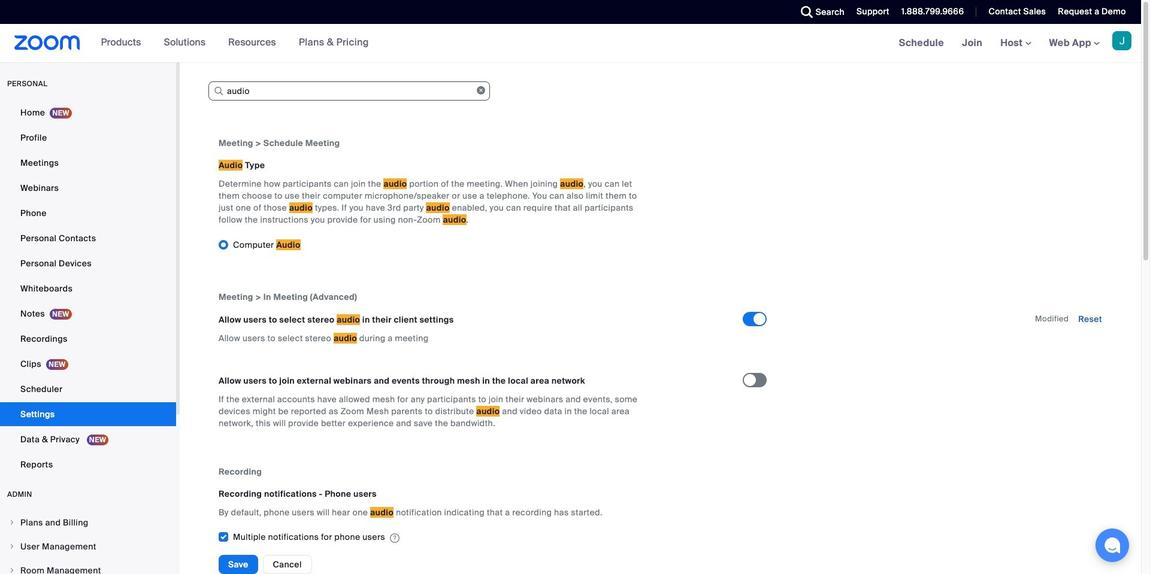 Task type: describe. For each thing, give the bounding box(es) containing it.
personal menu menu
[[0, 101, 176, 478]]

meetings navigation
[[891, 24, 1142, 63]]

open chat image
[[1105, 538, 1122, 554]]

Search Settings text field
[[209, 82, 490, 101]]

right image
[[8, 520, 16, 527]]

admin menu menu
[[0, 512, 176, 575]]

learn more about multiple notifications for phone users image
[[390, 533, 400, 544]]

zoom logo image
[[14, 35, 80, 50]]

1 menu item from the top
[[0, 512, 176, 535]]

2 menu item from the top
[[0, 536, 176, 559]]

meeting > schedule meeting element
[[212, 134, 1110, 269]]



Task type: locate. For each thing, give the bounding box(es) containing it.
3 menu item from the top
[[0, 560, 176, 575]]

2 right image from the top
[[8, 568, 16, 575]]

1 right image from the top
[[8, 544, 16, 551]]

meeting > in meeting (advanced) element
[[212, 289, 1110, 444]]

menu item
[[0, 512, 176, 535], [0, 536, 176, 559], [0, 560, 176, 575]]

product information navigation
[[80, 24, 378, 62]]

banner
[[0, 24, 1142, 63]]

0 vertical spatial right image
[[8, 544, 16, 551]]

1 vertical spatial menu item
[[0, 536, 176, 559]]

right image
[[8, 544, 16, 551], [8, 568, 16, 575]]

1 vertical spatial right image
[[8, 568, 16, 575]]

profile picture image
[[1113, 31, 1132, 50]]

recording element
[[212, 463, 1110, 575]]

2 vertical spatial menu item
[[0, 560, 176, 575]]

0 vertical spatial menu item
[[0, 512, 176, 535]]



Task type: vqa. For each thing, say whether or not it's contained in the screenshot.
Web
no



